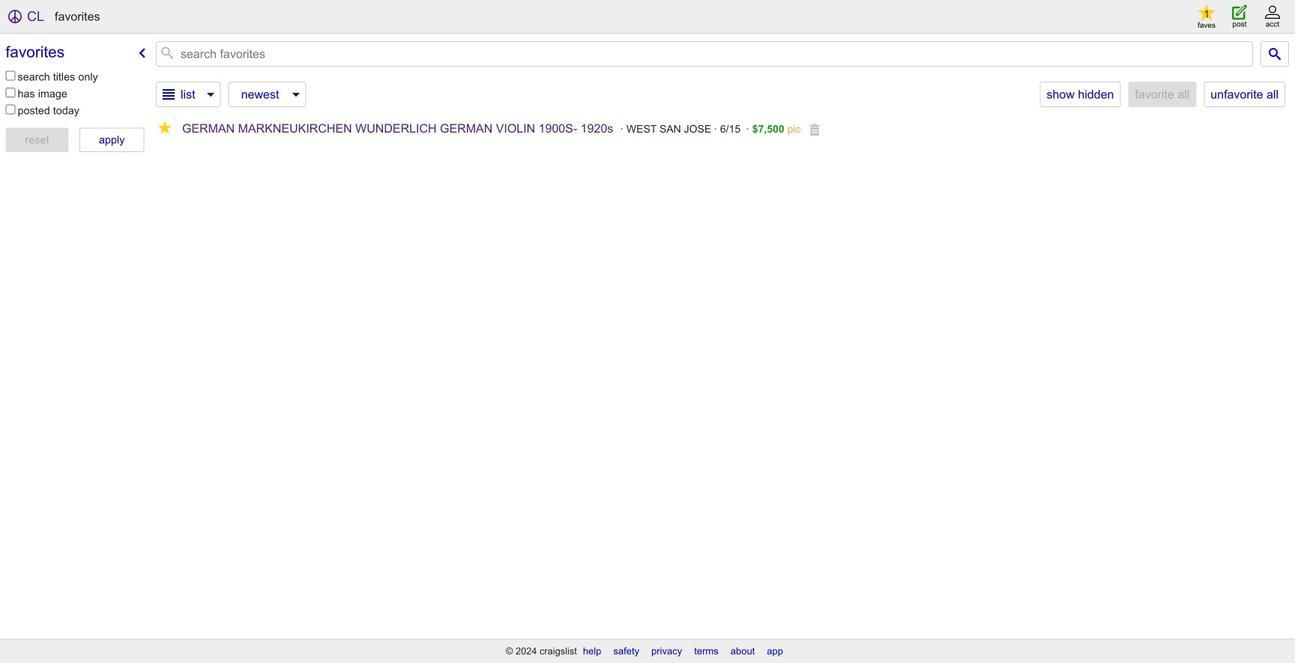 Task type: locate. For each thing, give the bounding box(es) containing it.
None checkbox
[[6, 88, 15, 97]]

None checkbox
[[6, 71, 15, 81], [6, 105, 15, 114], [6, 71, 15, 81], [6, 105, 15, 114]]



Task type: describe. For each thing, give the bounding box(es) containing it.
hide posting image
[[809, 124, 824, 136]]

remove from favorites list image
[[159, 121, 171, 133]]

search favorites field
[[179, 46, 1251, 62]]



Task type: vqa. For each thing, say whether or not it's contained in the screenshot.
'search craigslist' text field at top
no



